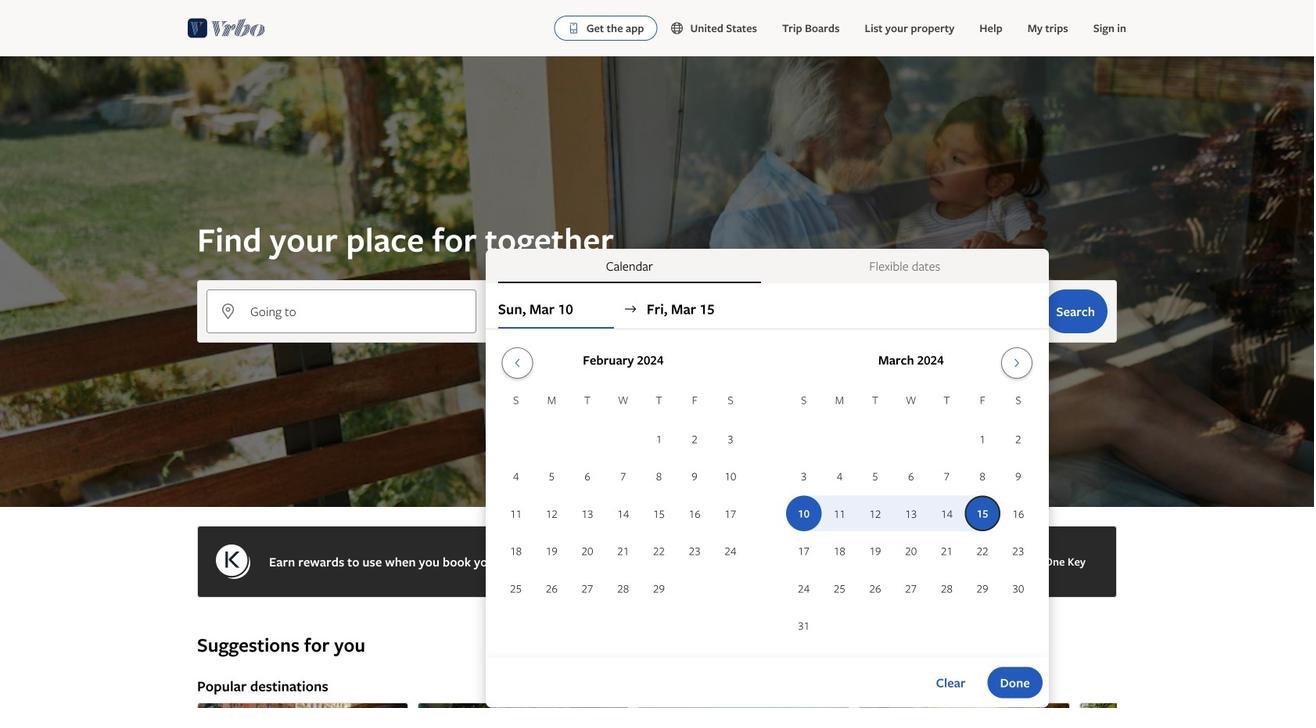 Task type: locate. For each thing, give the bounding box(es) containing it.
cancun which includes a sandy beach, landscape views and general coastal views image
[[638, 703, 850, 708]]

small image
[[670, 21, 690, 35]]

tab list inside wizard region
[[486, 249, 1049, 283]]

south beach featuring tropical scenes, general coastal views and a beach image
[[1080, 703, 1291, 708]]

tab list
[[486, 249, 1049, 283]]

application inside wizard region
[[498, 341, 1036, 645]]

application
[[498, 341, 1036, 645]]

previous month image
[[508, 357, 527, 369]]

soho - tribeca which includes street scenes and a city image
[[197, 703, 408, 708]]

main content
[[0, 56, 1314, 708]]

download the app button image
[[568, 22, 580, 34]]



Task type: vqa. For each thing, say whether or not it's contained in the screenshot.
Recently viewed region
yes



Task type: describe. For each thing, give the bounding box(es) containing it.
next month image
[[1008, 357, 1027, 369]]

march 2024 element
[[786, 391, 1036, 645]]

february 2024 element
[[498, 391, 749, 608]]

georgetown - foggy bottom showing a house, a city and street scenes image
[[418, 703, 629, 708]]

vrbo logo image
[[188, 16, 265, 41]]

wizard region
[[0, 56, 1314, 708]]

las vegas featuring interior views image
[[859, 703, 1070, 708]]

recently viewed region
[[188, 607, 1127, 632]]

directional image
[[623, 302, 637, 316]]



